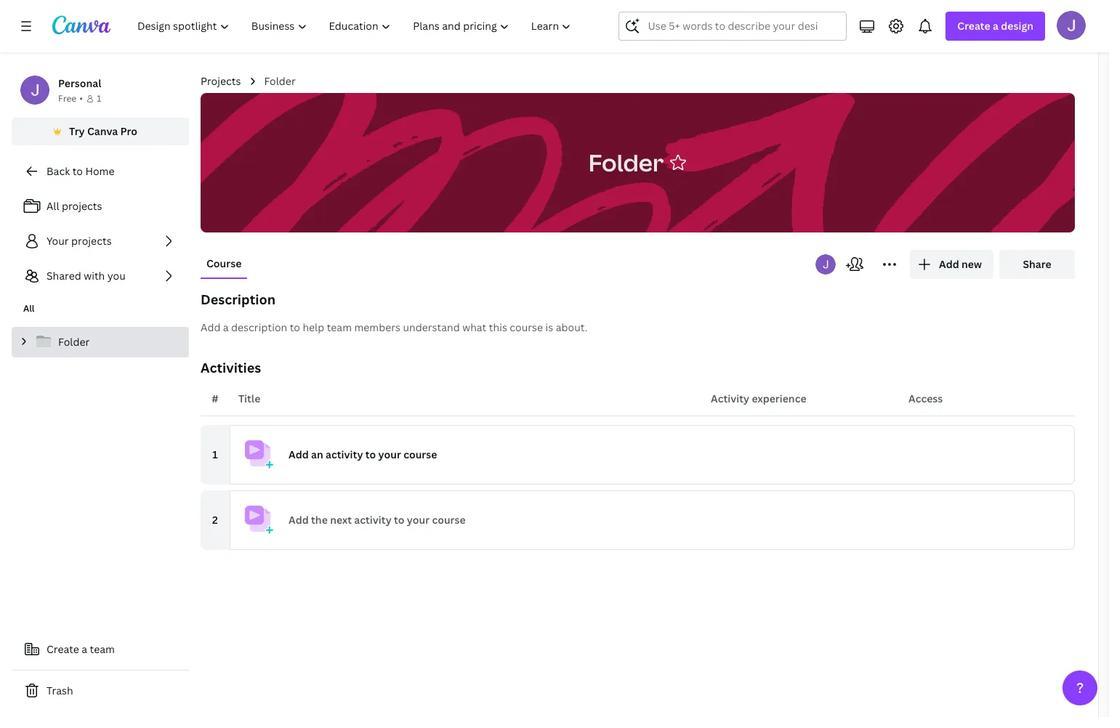 Task type: describe. For each thing, give the bounding box(es) containing it.
0 horizontal spatial folder
[[58, 335, 90, 349]]

•
[[79, 92, 83, 105]]

jacob simon image
[[1057, 11, 1086, 40]]

2 vertical spatial course
[[432, 513, 466, 527]]

add an activity to your course
[[289, 448, 437, 462]]

an
[[311, 448, 323, 462]]

shared with you
[[47, 269, 126, 283]]

try canva pro
[[69, 124, 137, 138]]

team inside create a team button
[[90, 643, 115, 656]]

back to home
[[47, 164, 114, 178]]

add new button
[[910, 250, 994, 279]]

back to home link
[[12, 157, 189, 186]]

shared with you link
[[12, 262, 189, 291]]

free
[[58, 92, 77, 105]]

about.
[[556, 321, 588, 334]]

access
[[909, 392, 943, 406]]

description
[[231, 321, 287, 334]]

projects link
[[201, 73, 241, 89]]

1 vertical spatial your
[[407, 513, 430, 527]]

add a description to help team members understand what this course is about. button
[[201, 320, 1075, 336]]

new
[[962, 257, 982, 271]]

canva
[[87, 124, 118, 138]]

a for team
[[82, 643, 87, 656]]

activity inside add an activity to your course dropdown button
[[326, 448, 363, 462]]

pro
[[120, 124, 137, 138]]

add for add the next activity to your course
[[289, 513, 309, 527]]

home
[[85, 164, 114, 178]]

all projects link
[[12, 192, 189, 221]]

a for description
[[223, 321, 229, 334]]

your inside add an activity to your course dropdown button
[[378, 448, 401, 462]]

add an activity to your course button
[[230, 425, 1075, 485]]

you
[[107, 269, 126, 283]]

add for add a description to help team members understand what this course is about.
[[201, 321, 221, 334]]

trash
[[47, 684, 73, 698]]

this
[[489, 321, 507, 334]]

1 vertical spatial 1
[[212, 448, 218, 462]]

your projects link
[[12, 227, 189, 256]]

try
[[69, 124, 85, 138]]

to inside dropdown button
[[365, 448, 376, 462]]

all projects
[[47, 199, 102, 213]]

team inside add a description to help team members understand what this course is about. button
[[327, 321, 352, 334]]

with
[[84, 269, 105, 283]]

projects for your projects
[[71, 234, 112, 248]]

add for add an activity to your course
[[289, 448, 309, 462]]

all for all projects
[[47, 199, 59, 213]]

personal
[[58, 76, 101, 90]]

is
[[546, 321, 553, 334]]

create a team button
[[12, 635, 189, 664]]

course button
[[201, 250, 247, 278]]

Search search field
[[648, 12, 818, 40]]

to right back
[[72, 164, 83, 178]]

projects for all projects
[[62, 199, 102, 213]]

back
[[47, 164, 70, 178]]



Task type: locate. For each thing, give the bounding box(es) containing it.
2 vertical spatial a
[[82, 643, 87, 656]]

course inside dropdown button
[[404, 448, 437, 462]]

0 vertical spatial create
[[958, 19, 991, 33]]

0 horizontal spatial all
[[23, 302, 35, 315]]

projects
[[62, 199, 102, 213], [71, 234, 112, 248]]

1 horizontal spatial team
[[327, 321, 352, 334]]

0 horizontal spatial 1
[[97, 92, 101, 105]]

1 right •
[[97, 92, 101, 105]]

add
[[939, 257, 959, 271], [201, 321, 221, 334], [289, 448, 309, 462], [289, 513, 309, 527]]

create left design
[[958, 19, 991, 33]]

1 vertical spatial team
[[90, 643, 115, 656]]

a left design
[[993, 19, 999, 33]]

a down description
[[223, 321, 229, 334]]

help
[[303, 321, 324, 334]]

what
[[462, 321, 487, 334]]

1 horizontal spatial all
[[47, 199, 59, 213]]

0 vertical spatial activity
[[326, 448, 363, 462]]

a
[[993, 19, 999, 33], [223, 321, 229, 334], [82, 643, 87, 656]]

a up trash link
[[82, 643, 87, 656]]

create a design
[[958, 19, 1034, 33]]

1 vertical spatial course
[[404, 448, 437, 462]]

add new
[[939, 257, 982, 271]]

activity right next
[[354, 513, 392, 527]]

create for create a team
[[47, 643, 79, 656]]

0 vertical spatial projects
[[62, 199, 102, 213]]

all inside the all projects link
[[47, 199, 59, 213]]

the
[[311, 513, 328, 527]]

members
[[354, 321, 401, 334]]

share
[[1023, 257, 1052, 271]]

folder
[[264, 74, 296, 88], [589, 146, 664, 178], [58, 335, 90, 349]]

team
[[327, 321, 352, 334], [90, 643, 115, 656]]

1 horizontal spatial folder link
[[264, 73, 296, 89]]

0 vertical spatial your
[[378, 448, 401, 462]]

course
[[510, 321, 543, 334], [404, 448, 437, 462], [432, 513, 466, 527]]

share button
[[1000, 250, 1075, 279]]

add down description
[[201, 321, 221, 334]]

list containing all projects
[[12, 192, 189, 291]]

create
[[958, 19, 991, 33], [47, 643, 79, 656]]

1 vertical spatial create
[[47, 643, 79, 656]]

to right next
[[394, 513, 405, 527]]

projects
[[201, 74, 241, 88]]

#
[[212, 392, 219, 406]]

to left help
[[290, 321, 300, 334]]

to right an
[[365, 448, 376, 462]]

2 vertical spatial folder
[[58, 335, 90, 349]]

course inside button
[[510, 321, 543, 334]]

a for design
[[993, 19, 999, 33]]

1 horizontal spatial a
[[223, 321, 229, 334]]

add the next activity to your course
[[289, 513, 466, 527]]

trash link
[[12, 677, 189, 706]]

0 vertical spatial course
[[510, 321, 543, 334]]

add left the
[[289, 513, 309, 527]]

add a description to help team members understand what this course is about.
[[201, 321, 588, 334]]

title
[[238, 392, 260, 406]]

1 vertical spatial folder
[[589, 146, 664, 178]]

your
[[47, 234, 69, 248]]

projects down back to home
[[62, 199, 102, 213]]

0 horizontal spatial your
[[378, 448, 401, 462]]

free •
[[58, 92, 83, 105]]

1 vertical spatial folder link
[[12, 327, 189, 358]]

activity
[[711, 392, 750, 406]]

folder link right projects link at the left of page
[[264, 73, 296, 89]]

your projects
[[47, 234, 112, 248]]

understand
[[403, 321, 460, 334]]

folder button
[[581, 140, 671, 186]]

team right help
[[327, 321, 352, 334]]

1
[[97, 92, 101, 105], [212, 448, 218, 462]]

to inside button
[[290, 321, 300, 334]]

projects inside your projects link
[[71, 234, 112, 248]]

create inside button
[[47, 643, 79, 656]]

design
[[1001, 19, 1034, 33]]

a inside dropdown button
[[993, 19, 999, 33]]

create up trash
[[47, 643, 79, 656]]

create inside dropdown button
[[958, 19, 991, 33]]

1 vertical spatial all
[[23, 302, 35, 315]]

folder link down shared with you link
[[12, 327, 189, 358]]

1 down #
[[212, 448, 218, 462]]

activities
[[201, 359, 261, 377]]

0 vertical spatial team
[[327, 321, 352, 334]]

all for all
[[23, 302, 35, 315]]

add inside dropdown button
[[289, 448, 309, 462]]

create for create a design
[[958, 19, 991, 33]]

projects right the your
[[71, 234, 112, 248]]

shared
[[47, 269, 81, 283]]

0 horizontal spatial team
[[90, 643, 115, 656]]

0 vertical spatial folder
[[264, 74, 296, 88]]

0 horizontal spatial a
[[82, 643, 87, 656]]

0 vertical spatial folder link
[[264, 73, 296, 89]]

0 vertical spatial a
[[993, 19, 999, 33]]

1 horizontal spatial your
[[407, 513, 430, 527]]

try canva pro button
[[12, 118, 189, 145]]

activity right an
[[326, 448, 363, 462]]

list
[[12, 192, 189, 291]]

all
[[47, 199, 59, 213], [23, 302, 35, 315]]

create a team
[[47, 643, 115, 656]]

add inside 'dropdown button'
[[939, 257, 959, 271]]

1 vertical spatial activity
[[354, 513, 392, 527]]

1 horizontal spatial 1
[[212, 448, 218, 462]]

top level navigation element
[[128, 12, 584, 41]]

to
[[72, 164, 83, 178], [290, 321, 300, 334], [365, 448, 376, 462], [394, 513, 405, 527]]

course
[[206, 257, 242, 270]]

projects inside the all projects link
[[62, 199, 102, 213]]

experience
[[752, 392, 807, 406]]

add left an
[[289, 448, 309, 462]]

folder link
[[264, 73, 296, 89], [12, 327, 189, 358]]

add for add new
[[939, 257, 959, 271]]

1 vertical spatial a
[[223, 321, 229, 334]]

folder inside button
[[589, 146, 664, 178]]

create a design button
[[946, 12, 1045, 41]]

None search field
[[619, 12, 847, 41]]

1 horizontal spatial create
[[958, 19, 991, 33]]

your
[[378, 448, 401, 462], [407, 513, 430, 527]]

add inside button
[[201, 321, 221, 334]]

0 vertical spatial all
[[47, 199, 59, 213]]

activity experience
[[711, 392, 807, 406]]

0 vertical spatial 1
[[97, 92, 101, 105]]

0 horizontal spatial folder link
[[12, 327, 189, 358]]

2
[[212, 513, 218, 527]]

team up trash link
[[90, 643, 115, 656]]

next
[[330, 513, 352, 527]]

activity
[[326, 448, 363, 462], [354, 513, 392, 527]]

2 horizontal spatial folder
[[589, 146, 664, 178]]

1 horizontal spatial folder
[[264, 74, 296, 88]]

2 horizontal spatial a
[[993, 19, 999, 33]]

description
[[201, 291, 276, 308]]

1 vertical spatial projects
[[71, 234, 112, 248]]

0 horizontal spatial create
[[47, 643, 79, 656]]

add left new
[[939, 257, 959, 271]]



Task type: vqa. For each thing, say whether or not it's contained in the screenshot.
top Create
yes



